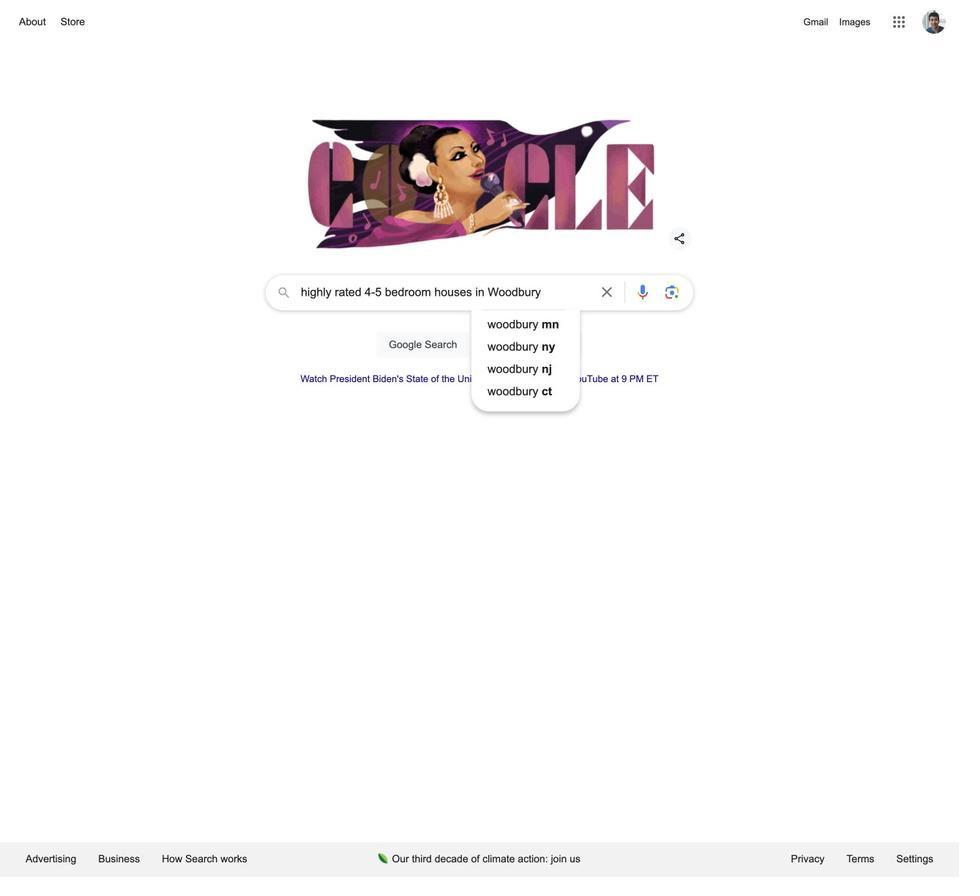 Task type: vqa. For each thing, say whether or not it's contained in the screenshot.
list box
yes



Task type: locate. For each thing, give the bounding box(es) containing it.
search by image image
[[664, 284, 681, 301]]

None search field
[[15, 271, 945, 412]]

list box
[[472, 314, 580, 403]]



Task type: describe. For each thing, give the bounding box(es) containing it.
search by voice image
[[634, 284, 652, 301]]

lola beltrán's 92nd birthday image
[[297, 110, 663, 256]]

Search text field
[[301, 284, 590, 304]]



